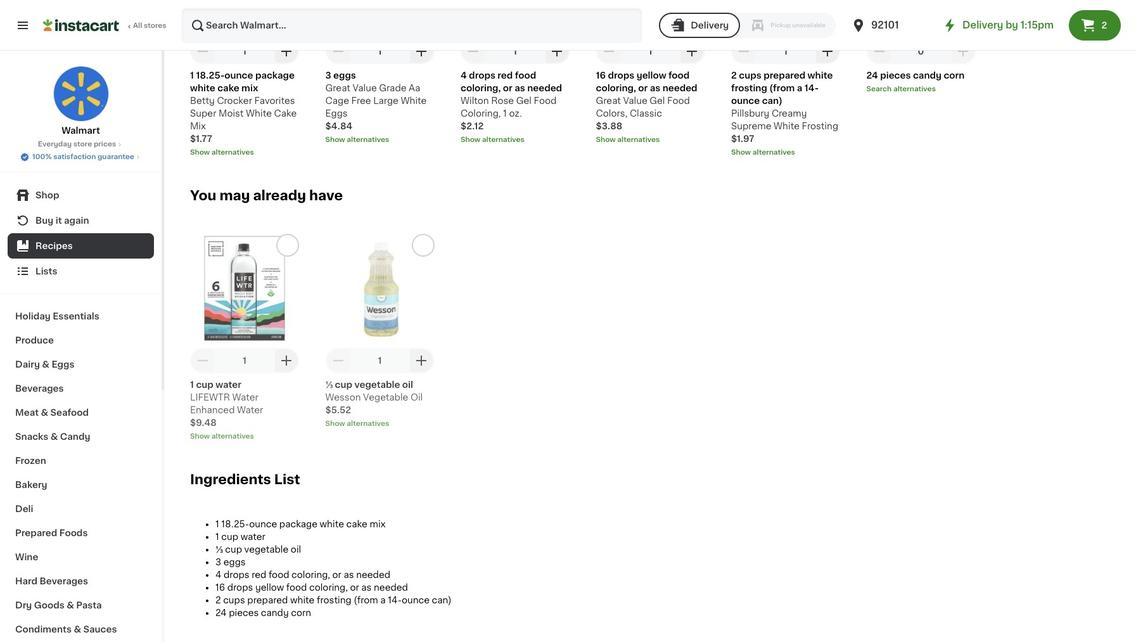 Task type: describe. For each thing, give the bounding box(es) containing it.
mix for cake
[[242, 84, 258, 92]]

24 pieces candy corn search alternatives
[[867, 71, 965, 92]]

beverages inside "hard beverages" link
[[40, 577, 88, 586]]

goods
[[34, 601, 64, 610]]

increment quantity image for decrement quantity icon for eggs
[[414, 44, 429, 59]]

⅓ inside "⅓ cup vegetable oil wesson vegetable oil $5.52 show alternatives"
[[325, 380, 333, 389]]

delivery for delivery by 1:15pm
[[963, 20, 1004, 30]]

& for condiments
[[74, 625, 81, 634]]

stores
[[144, 22, 166, 29]]

cake
[[274, 109, 297, 118]]

wine link
[[8, 545, 154, 569]]

dry
[[15, 601, 32, 610]]

prices
[[94, 141, 116, 148]]

white inside 1 18.25-ounce package white cake mix betty crocker favorites super moist white cake mix $1.77 show alternatives
[[190, 84, 215, 92]]

wesson
[[325, 393, 361, 402]]

2 button
[[1069, 10, 1121, 41]]

wilton
[[461, 96, 489, 105]]

oz.
[[509, 109, 522, 118]]

walmart link
[[53, 66, 109, 137]]

alternatives inside 4 drops red food coloring, or as needed wilton rose gel food coloring, 1 oz. $2.12 show alternatives
[[482, 136, 525, 143]]

classic
[[630, 109, 662, 118]]

water inside 1 cup water lifewtr water enhanced water $9.48 show alternatives
[[216, 380, 241, 389]]

frozen
[[15, 456, 46, 465]]

1 18.25-ounce package white cake mix betty crocker favorites super moist white cake mix $1.77 show alternatives
[[190, 71, 297, 156]]

delivery by 1:15pm link
[[943, 18, 1054, 33]]

show inside 1 cup water lifewtr water enhanced water $9.48 show alternatives
[[190, 433, 210, 440]]

great inside 16 drops yellow food coloring, or as needed great value gel food colors, classic $3.88 show alternatives
[[596, 96, 621, 105]]

increment quantity image for 1 18.25-ounce package white cake mix
[[279, 44, 294, 59]]

already
[[253, 189, 306, 202]]

white inside the 2 cups prepared white frosting (from a 14- ounce can) pillsbury creamy supreme white frosting $1.97 show alternatives
[[808, 71, 833, 80]]

grade
[[379, 84, 407, 92]]

yellow inside 16 drops yellow food coloring, or as needed great value gel food colors, classic $3.88 show alternatives
[[637, 71, 666, 80]]

package for cake
[[255, 71, 295, 80]]

14- inside the 2 cups prepared white frosting (from a 14- ounce can) pillsbury creamy supreme white frosting $1.97 show alternatives
[[805, 84, 819, 92]]

frosting inside "1 18.25-ounce package white cake mix 1 cup water ⅓ cup vegetable oil 3 eggs 4 drops red food coloring, or as needed 16 drops yellow food coloring, or as needed 2 cups prepared white frosting (from a 14-ounce can) 24 pieces candy corn"
[[317, 596, 352, 605]]

eggs inside 3 eggs great value grade aa cage free large white eggs $4.84 show alternatives
[[325, 109, 348, 118]]

delivery for delivery
[[691, 21, 729, 30]]

3 decrement quantity image from the left
[[872, 44, 887, 59]]

hard
[[15, 577, 37, 586]]

aa
[[409, 84, 420, 92]]

increment quantity image for decrement quantity icon on top of lifewtr
[[279, 353, 294, 368]]

alternatives inside 1 cup water lifewtr water enhanced water $9.48 show alternatives
[[212, 433, 254, 440]]

2 inside "1 18.25-ounce package white cake mix 1 cup water ⅓ cup vegetable oil 3 eggs 4 drops red food coloring, or as needed 16 drops yellow food coloring, or as needed 2 cups prepared white frosting (from a 14-ounce can) 24 pieces candy corn"
[[215, 596, 221, 605]]

may
[[220, 189, 250, 202]]

walmart logo image
[[53, 66, 109, 122]]

or inside 16 drops yellow food coloring, or as needed great value gel food colors, classic $3.88 show alternatives
[[638, 84, 648, 92]]

show inside the 2 cups prepared white frosting (from a 14- ounce can) pillsbury creamy supreme white frosting $1.97 show alternatives
[[731, 149, 751, 156]]

can) inside "1 18.25-ounce package white cake mix 1 cup water ⅓ cup vegetable oil 3 eggs 4 drops red food coloring, or as needed 16 drops yellow food coloring, or as needed 2 cups prepared white frosting (from a 14-ounce can) 24 pieces candy corn"
[[432, 596, 452, 605]]

3 eggs great value grade aa cage free large white eggs $4.84 show alternatives
[[325, 71, 427, 143]]

candy
[[60, 432, 90, 441]]

& for meat
[[41, 408, 48, 417]]

holiday essentials
[[15, 312, 99, 321]]

$2.12
[[461, 122, 484, 130]]

cage
[[325, 96, 349, 105]]

decrement quantity image for eggs
[[331, 44, 346, 59]]

prepared inside "1 18.25-ounce package white cake mix 1 cup water ⅓ cup vegetable oil 3 eggs 4 drops red food coloring, or as needed 16 drops yellow food coloring, or as needed 2 cups prepared white frosting (from a 14-ounce can) 24 pieces candy corn"
[[247, 596, 288, 605]]

decrement quantity image for drops
[[601, 44, 616, 59]]

14- inside "1 18.25-ounce package white cake mix 1 cup water ⅓ cup vegetable oil 3 eggs 4 drops red food coloring, or as needed 16 drops yellow food coloring, or as needed 2 cups prepared white frosting (from a 14-ounce can) 24 pieces candy corn"
[[388, 596, 402, 605]]

guarantee
[[98, 153, 134, 160]]

cup inside "⅓ cup vegetable oil wesson vegetable oil $5.52 show alternatives"
[[335, 380, 352, 389]]

$1.77
[[190, 134, 212, 143]]

free
[[351, 96, 371, 105]]

24 inside '24 pieces candy corn search alternatives'
[[867, 71, 878, 80]]

instacart logo image
[[43, 18, 119, 33]]

4 drops red food coloring, or as needed wilton rose gel food coloring, 1 oz. $2.12 show alternatives
[[461, 71, 562, 143]]

lifewtr
[[190, 393, 230, 402]]

it
[[56, 216, 62, 225]]

holiday
[[15, 312, 51, 321]]

alternatives inside 1 18.25-ounce package white cake mix betty crocker favorites super moist white cake mix $1.77 show alternatives
[[212, 149, 254, 156]]

pieces inside "1 18.25-ounce package white cake mix 1 cup water ⅓ cup vegetable oil 3 eggs 4 drops red food coloring, or as needed 16 drops yellow food coloring, or as needed 2 cups prepared white frosting (from a 14-ounce can) 24 pieces candy corn"
[[229, 608, 259, 617]]

Search field
[[183, 9, 642, 42]]

0 horizontal spatial eggs
[[52, 360, 74, 369]]

frosting
[[802, 122, 839, 130]]

colors,
[[596, 109, 628, 118]]

candy inside '24 pieces candy corn search alternatives'
[[913, 71, 942, 80]]

ingredients list
[[190, 473, 300, 486]]

food inside 16 drops yellow food coloring, or as needed great value gel food colors, classic $3.88 show alternatives
[[669, 71, 690, 80]]

1 cup water lifewtr water enhanced water $9.48 show alternatives
[[190, 380, 263, 440]]

$5.52
[[325, 406, 351, 414]]

white inside 1 18.25-ounce package white cake mix betty crocker favorites super moist white cake mix $1.77 show alternatives
[[246, 109, 272, 118]]

delivery by 1:15pm
[[963, 20, 1054, 30]]

have
[[309, 189, 343, 202]]

white inside 3 eggs great value grade aa cage free large white eggs $4.84 show alternatives
[[401, 96, 427, 105]]

condiments & sauces link
[[8, 617, 154, 641]]

$4.84
[[325, 122, 353, 130]]

2 cups prepared white frosting (from a 14- ounce can) pillsbury creamy supreme white frosting $1.97 show alternatives
[[731, 71, 839, 156]]

meat
[[15, 408, 39, 417]]

vegetable inside "1 18.25-ounce package white cake mix 1 cup water ⅓ cup vegetable oil 3 eggs 4 drops red food coloring, or as needed 16 drops yellow food coloring, or as needed 2 cups prepared white frosting (from a 14-ounce can) 24 pieces candy corn"
[[244, 545, 289, 554]]

list
[[274, 473, 300, 486]]

recipes link
[[8, 233, 154, 259]]

wine
[[15, 553, 38, 562]]

deli
[[15, 505, 33, 513]]

seafood
[[50, 408, 89, 417]]

red inside "1 18.25-ounce package white cake mix 1 cup water ⅓ cup vegetable oil 3 eggs 4 drops red food coloring, or as needed 16 drops yellow food coloring, or as needed 2 cups prepared white frosting (from a 14-ounce can) 24 pieces candy corn"
[[252, 570, 266, 579]]

shop
[[35, 191, 59, 200]]

cups inside the 2 cups prepared white frosting (from a 14- ounce can) pillsbury creamy supreme white frosting $1.97 show alternatives
[[739, 71, 762, 80]]

4 inside "1 18.25-ounce package white cake mix 1 cup water ⅓ cup vegetable oil 3 eggs 4 drops red food coloring, or as needed 16 drops yellow food coloring, or as needed 2 cups prepared white frosting (from a 14-ounce can) 24 pieces candy corn"
[[215, 570, 221, 579]]

crocker
[[217, 96, 252, 105]]

food for wilton rose gel food coloring, 1 oz.
[[534, 96, 557, 105]]

coloring, inside 16 drops yellow food coloring, or as needed great value gel food colors, classic $3.88 show alternatives
[[596, 84, 636, 92]]

can) inside the 2 cups prepared white frosting (from a 14- ounce can) pillsbury creamy supreme white frosting $1.97 show alternatives
[[762, 96, 783, 105]]

18.25- for crocker
[[196, 71, 225, 80]]

a inside the 2 cups prepared white frosting (from a 14- ounce can) pillsbury creamy supreme white frosting $1.97 show alternatives
[[797, 84, 803, 92]]

(from inside the 2 cups prepared white frosting (from a 14- ounce can) pillsbury creamy supreme white frosting $1.97 show alternatives
[[770, 84, 795, 92]]

super
[[190, 109, 216, 118]]

all stores link
[[43, 8, 167, 43]]

again
[[64, 216, 89, 225]]

show alternatives button for cake
[[190, 148, 299, 158]]

or inside 4 drops red food coloring, or as needed wilton rose gel food coloring, 1 oz. $2.12 show alternatives
[[503, 84, 513, 92]]

sauces
[[83, 625, 117, 634]]

alternatives inside "⅓ cup vegetable oil wesson vegetable oil $5.52 show alternatives"
[[347, 420, 389, 427]]

everyday store prices
[[38, 141, 116, 148]]

show inside 16 drops yellow food coloring, or as needed great value gel food colors, classic $3.88 show alternatives
[[596, 136, 616, 143]]

coloring,
[[461, 109, 501, 118]]

great inside 3 eggs great value grade aa cage free large white eggs $4.84 show alternatives
[[325, 84, 351, 92]]

vegetable inside "⅓ cup vegetable oil wesson vegetable oil $5.52 show alternatives"
[[355, 380, 400, 389]]

3 inside 3 eggs great value grade aa cage free large white eggs $4.84 show alternatives
[[325, 71, 331, 80]]

prepared inside the 2 cups prepared white frosting (from a 14- ounce can) pillsbury creamy supreme white frosting $1.97 show alternatives
[[764, 71, 806, 80]]

meat & seafood link
[[8, 401, 154, 425]]

creamy
[[772, 109, 807, 118]]

92101 button
[[851, 8, 927, 43]]

dairy
[[15, 360, 40, 369]]

you
[[190, 189, 216, 202]]

delivery button
[[659, 13, 741, 38]]

increment quantity image for 2 cups prepared white frosting (from a 14- ounce can)
[[820, 44, 835, 59]]

bakery
[[15, 480, 47, 489]]

snacks & candy link
[[8, 425, 154, 449]]

a inside "1 18.25-ounce package white cake mix 1 cup water ⅓ cup vegetable oil 3 eggs 4 drops red food coloring, or as needed 16 drops yellow food coloring, or as needed 2 cups prepared white frosting (from a 14-ounce can) 24 pieces candy corn"
[[381, 596, 386, 605]]

show inside 1 18.25-ounce package white cake mix betty crocker favorites super moist white cake mix $1.77 show alternatives
[[190, 149, 210, 156]]

alternatives inside 16 drops yellow food coloring, or as needed great value gel food colors, classic $3.88 show alternatives
[[618, 136, 660, 143]]

⅓ cup vegetable oil wesson vegetable oil $5.52 show alternatives
[[325, 380, 423, 427]]

you may already have
[[190, 189, 343, 202]]

24 inside "1 18.25-ounce package white cake mix 1 cup water ⅓ cup vegetable oil 3 eggs 4 drops red food coloring, or as needed 16 drops yellow food coloring, or as needed 2 cups prepared white frosting (from a 14-ounce can) 24 pieces candy corn"
[[215, 608, 227, 617]]

beverages link
[[8, 376, 154, 401]]

show inside "⅓ cup vegetable oil wesson vegetable oil $5.52 show alternatives"
[[325, 420, 345, 427]]

buy
[[35, 216, 53, 225]]

value inside 3 eggs great value grade aa cage free large white eggs $4.84 show alternatives
[[353, 84, 377, 92]]

cake for vegetable
[[346, 520, 368, 529]]

oil inside "⅓ cup vegetable oil wesson vegetable oil $5.52 show alternatives"
[[402, 380, 413, 389]]

lists
[[35, 267, 57, 276]]

produce link
[[8, 328, 154, 352]]

frozen link
[[8, 449, 154, 473]]

red inside 4 drops red food coloring, or as needed wilton rose gel food coloring, 1 oz. $2.12 show alternatives
[[498, 71, 513, 80]]

gel for rose
[[516, 96, 532, 105]]

100%
[[32, 153, 52, 160]]

package for oil
[[279, 520, 318, 529]]

dry goods & pasta
[[15, 601, 102, 610]]

0
[[918, 47, 924, 56]]



Task type: locate. For each thing, give the bounding box(es) containing it.
2 inside the 2 cups prepared white frosting (from a 14- ounce can) pillsbury creamy supreme white frosting $1.97 show alternatives
[[731, 71, 737, 80]]

decrement quantity image down the service type group
[[736, 44, 752, 59]]

show alternatives button down classic
[[596, 135, 705, 145]]

everyday
[[38, 141, 72, 148]]

drops inside 4 drops red food coloring, or as needed wilton rose gel food coloring, 1 oz. $2.12 show alternatives
[[469, 71, 496, 80]]

show down $3.88
[[596, 136, 616, 143]]

foods
[[59, 529, 88, 537]]

show down $9.48
[[190, 433, 210, 440]]

1 food from the left
[[534, 96, 557, 105]]

candy inside "1 18.25-ounce package white cake mix 1 cup water ⅓ cup vegetable oil 3 eggs 4 drops red food coloring, or as needed 16 drops yellow food coloring, or as needed 2 cups prepared white frosting (from a 14-ounce can) 24 pieces candy corn"
[[261, 608, 289, 617]]

moist
[[219, 109, 244, 118]]

0 horizontal spatial prepared
[[247, 596, 288, 605]]

food
[[515, 71, 536, 80], [669, 71, 690, 80], [269, 570, 289, 579], [286, 583, 307, 592]]

1 horizontal spatial 4
[[461, 71, 467, 80]]

show inside 3 eggs great value grade aa cage free large white eggs $4.84 show alternatives
[[325, 136, 345, 143]]

1 vertical spatial cake
[[346, 520, 368, 529]]

0 vertical spatial 14-
[[805, 84, 819, 92]]

enhanced
[[190, 406, 235, 414]]

1 horizontal spatial white
[[401, 96, 427, 105]]

show alternatives button for classic
[[596, 135, 705, 145]]

condiments & sauces
[[15, 625, 117, 634]]

1 vertical spatial package
[[279, 520, 318, 529]]

1 vertical spatial corn
[[291, 608, 311, 617]]

1 horizontal spatial can)
[[762, 96, 783, 105]]

gel up classic
[[650, 96, 665, 105]]

dairy & eggs link
[[8, 352, 154, 376]]

& left sauces
[[74, 625, 81, 634]]

delivery
[[963, 20, 1004, 30], [691, 21, 729, 30]]

needed inside 16 drops yellow food coloring, or as needed great value gel food colors, classic $3.88 show alternatives
[[663, 84, 698, 92]]

alternatives down $1.77
[[212, 149, 254, 156]]

0 horizontal spatial corn
[[291, 608, 311, 617]]

decrement quantity image
[[601, 44, 616, 59], [736, 44, 752, 59], [872, 44, 887, 59]]

& right 'dairy'
[[42, 360, 49, 369]]

0 vertical spatial cups
[[739, 71, 762, 80]]

16 drops yellow food coloring, or as needed great value gel food colors, classic $3.88 show alternatives
[[596, 71, 698, 143]]

1 vertical spatial can)
[[432, 596, 452, 605]]

holiday essentials link
[[8, 304, 154, 328]]

corn inside '24 pieces candy corn search alternatives'
[[944, 71, 965, 80]]

show alternatives button down creamy
[[731, 148, 840, 158]]

0 vertical spatial vegetable
[[355, 380, 400, 389]]

gel inside 4 drops red food coloring, or as needed wilton rose gel food coloring, 1 oz. $2.12 show alternatives
[[516, 96, 532, 105]]

product group
[[190, 0, 299, 158], [325, 0, 434, 145], [461, 0, 570, 145], [596, 0, 705, 145], [731, 0, 840, 158], [867, 0, 976, 94], [190, 234, 299, 442], [325, 234, 434, 429]]

gel up oz.
[[516, 96, 532, 105]]

package inside 1 18.25-ounce package white cake mix betty crocker favorites super moist white cake mix $1.77 show alternatives
[[255, 71, 295, 80]]

100% satisfaction guarantee button
[[20, 150, 142, 162]]

& for dairy
[[42, 360, 49, 369]]

value inside 16 drops yellow food coloring, or as needed great value gel food colors, classic $3.88 show alternatives
[[623, 96, 648, 105]]

alternatives inside 3 eggs great value grade aa cage free large white eggs $4.84 show alternatives
[[347, 136, 389, 143]]

by
[[1006, 20, 1019, 30]]

decrement quantity image
[[195, 44, 210, 59], [331, 44, 346, 59], [466, 44, 481, 59], [195, 353, 210, 368], [331, 353, 346, 368]]

& inside 'link'
[[51, 432, 58, 441]]

0 vertical spatial value
[[353, 84, 377, 92]]

0 horizontal spatial white
[[246, 109, 272, 118]]

decrement quantity image up betty in the left of the page
[[195, 44, 210, 59]]

alternatives down vegetable
[[347, 420, 389, 427]]

0 horizontal spatial gel
[[516, 96, 532, 105]]

2 gel from the left
[[650, 96, 665, 105]]

deli link
[[8, 497, 154, 521]]

14-
[[805, 84, 819, 92], [388, 596, 402, 605]]

decrement quantity image for cups
[[736, 44, 752, 59]]

essentials
[[53, 312, 99, 321]]

decrement quantity image up cage
[[331, 44, 346, 59]]

1 vertical spatial a
[[381, 596, 386, 605]]

cup
[[196, 380, 214, 389], [335, 380, 352, 389], [221, 532, 238, 541], [225, 545, 242, 554]]

0 vertical spatial great
[[325, 84, 351, 92]]

1 vertical spatial cups
[[223, 596, 245, 605]]

1 vertical spatial 3
[[215, 558, 221, 567]]

1 vertical spatial 4
[[215, 570, 221, 579]]

service type group
[[659, 13, 836, 38]]

1 horizontal spatial gel
[[650, 96, 665, 105]]

16 inside 16 drops yellow food coloring, or as needed great value gel food colors, classic $3.88 show alternatives
[[596, 71, 606, 80]]

all stores
[[133, 22, 166, 29]]

increment quantity image for decrement quantity icon above wesson
[[414, 353, 429, 368]]

vegetable
[[355, 380, 400, 389], [244, 545, 289, 554]]

0 horizontal spatial 2
[[215, 596, 221, 605]]

white down aa
[[401, 96, 427, 105]]

white
[[808, 71, 833, 80], [190, 84, 215, 92], [320, 520, 344, 529], [290, 596, 315, 605]]

1 horizontal spatial vegetable
[[355, 380, 400, 389]]

drops inside 16 drops yellow food coloring, or as needed great value gel food colors, classic $3.88 show alternatives
[[608, 71, 635, 80]]

value up free
[[353, 84, 377, 92]]

package inside "1 18.25-ounce package white cake mix 1 cup water ⅓ cup vegetable oil 3 eggs 4 drops red food coloring, or as needed 16 drops yellow food coloring, or as needed 2 cups prepared white frosting (from a 14-ounce can) 24 pieces candy corn"
[[279, 520, 318, 529]]

oil inside "1 18.25-ounce package white cake mix 1 cup water ⅓ cup vegetable oil 3 eggs 4 drops red food coloring, or as needed 16 drops yellow food coloring, or as needed 2 cups prepared white frosting (from a 14-ounce can) 24 pieces candy corn"
[[291, 545, 301, 554]]

pieces inside '24 pieces candy corn search alternatives'
[[880, 71, 911, 80]]

cups inside "1 18.25-ounce package white cake mix 1 cup water ⅓ cup vegetable oil 3 eggs 4 drops red food coloring, or as needed 16 drops yellow food coloring, or as needed 2 cups prepared white frosting (from a 14-ounce can) 24 pieces candy corn"
[[223, 596, 245, 605]]

cake inside 1 18.25-ounce package white cake mix betty crocker favorites super moist white cake mix $1.77 show alternatives
[[217, 84, 239, 92]]

1 vertical spatial red
[[252, 570, 266, 579]]

1 vertical spatial yellow
[[255, 583, 284, 592]]

0 horizontal spatial oil
[[291, 545, 301, 554]]

18.25- inside "1 18.25-ounce package white cake mix 1 cup water ⅓ cup vegetable oil 3 eggs 4 drops red food coloring, or as needed 16 drops yellow food coloring, or as needed 2 cups prepared white frosting (from a 14-ounce can) 24 pieces candy corn"
[[221, 520, 249, 529]]

2 horizontal spatial decrement quantity image
[[872, 44, 887, 59]]

2
[[1102, 21, 1107, 30], [731, 71, 737, 80], [215, 596, 221, 605]]

⅓ inside "1 18.25-ounce package white cake mix 1 cup water ⅓ cup vegetable oil 3 eggs 4 drops red food coloring, or as needed 16 drops yellow food coloring, or as needed 2 cups prepared white frosting (from a 14-ounce can) 24 pieces candy corn"
[[215, 545, 223, 554]]

eggs down cage
[[325, 109, 348, 118]]

all
[[133, 22, 142, 29]]

white down favorites on the left of the page
[[246, 109, 272, 118]]

vegetable
[[363, 393, 408, 402]]

1 horizontal spatial frosting
[[731, 84, 767, 92]]

0 horizontal spatial candy
[[261, 608, 289, 617]]

alternatives down $4.84
[[347, 136, 389, 143]]

1 vertical spatial beverages
[[40, 577, 88, 586]]

everyday store prices link
[[38, 139, 124, 150]]

gel for value
[[650, 96, 665, 105]]

needed inside 4 drops red food coloring, or as needed wilton rose gel food coloring, 1 oz. $2.12 show alternatives
[[527, 84, 562, 92]]

3 increment quantity image from the left
[[685, 44, 700, 59]]

package
[[255, 71, 295, 80], [279, 520, 318, 529]]

0 horizontal spatial value
[[353, 84, 377, 92]]

1 horizontal spatial cups
[[739, 71, 762, 80]]

show alternatives button for white
[[731, 148, 840, 158]]

0 horizontal spatial food
[[534, 96, 557, 105]]

alternatives right search
[[894, 85, 936, 92]]

0 horizontal spatial delivery
[[691, 21, 729, 30]]

show inside 4 drops red food coloring, or as needed wilton rose gel food coloring, 1 oz. $2.12 show alternatives
[[461, 136, 481, 143]]

1 gel from the left
[[516, 96, 532, 105]]

16 inside "1 18.25-ounce package white cake mix 1 cup water ⅓ cup vegetable oil 3 eggs 4 drops red food coloring, or as needed 16 drops yellow food coloring, or as needed 2 cups prepared white frosting (from a 14-ounce can) 24 pieces candy corn"
[[215, 583, 225, 592]]

mix inside "1 18.25-ounce package white cake mix 1 cup water ⅓ cup vegetable oil 3 eggs 4 drops red food coloring, or as needed 16 drops yellow food coloring, or as needed 2 cups prepared white frosting (from a 14-ounce can) 24 pieces candy corn"
[[370, 520, 386, 529]]

water down ingredients list
[[241, 532, 265, 541]]

a
[[797, 84, 803, 92], [381, 596, 386, 605]]

decrement quantity image up wesson
[[331, 353, 346, 368]]

show alternatives button for 1
[[461, 135, 570, 145]]

0 horizontal spatial mix
[[242, 84, 258, 92]]

show down the $1.97 on the top
[[731, 149, 751, 156]]

2 horizontal spatial white
[[774, 122, 800, 130]]

yellow
[[637, 71, 666, 80], [255, 583, 284, 592]]

1 vertical spatial 18.25-
[[221, 520, 249, 529]]

1 horizontal spatial value
[[623, 96, 648, 105]]

1 horizontal spatial eggs
[[325, 109, 348, 118]]

ounce inside the 2 cups prepared white frosting (from a 14- ounce can) pillsbury creamy supreme white frosting $1.97 show alternatives
[[731, 96, 760, 105]]

0 vertical spatial 18.25-
[[196, 71, 225, 80]]

show alternatives button down oz.
[[461, 135, 570, 145]]

prepared foods link
[[8, 521, 154, 545]]

0 vertical spatial candy
[[913, 71, 942, 80]]

coloring,
[[461, 84, 501, 92], [596, 84, 636, 92], [292, 570, 330, 579], [309, 583, 348, 592]]

package up favorites on the left of the page
[[255, 71, 295, 80]]

increment quantity image
[[414, 44, 429, 59], [955, 44, 971, 59], [279, 353, 294, 368], [414, 353, 429, 368]]

0 horizontal spatial 24
[[215, 608, 227, 617]]

0 vertical spatial 16
[[596, 71, 606, 80]]

2 for 2 cups prepared white frosting (from a 14- ounce can) pillsbury creamy supreme white frosting $1.97 show alternatives
[[731, 71, 737, 80]]

& right meat
[[41, 408, 48, 417]]

0 horizontal spatial great
[[325, 84, 351, 92]]

⅓
[[325, 380, 333, 389], [215, 545, 223, 554]]

bakery link
[[8, 473, 154, 497]]

1 increment quantity image from the left
[[279, 44, 294, 59]]

yellow inside "1 18.25-ounce package white cake mix 1 cup water ⅓ cup vegetable oil 3 eggs 4 drops red food coloring, or as needed 16 drops yellow food coloring, or as needed 2 cups prepared white frosting (from a 14-ounce can) 24 pieces candy corn"
[[255, 583, 284, 592]]

0 vertical spatial frosting
[[731, 84, 767, 92]]

1 horizontal spatial 16
[[596, 71, 606, 80]]

1 vertical spatial 24
[[215, 608, 227, 617]]

100% satisfaction guarantee
[[32, 153, 134, 160]]

18.25- up betty in the left of the page
[[196, 71, 225, 80]]

snacks
[[15, 432, 48, 441]]

cake
[[217, 84, 239, 92], [346, 520, 368, 529]]

1 vertical spatial prepared
[[247, 596, 288, 605]]

decrement quantity image down 92101
[[872, 44, 887, 59]]

great up cage
[[325, 84, 351, 92]]

1 inside 1 cup water lifewtr water enhanced water $9.48 show alternatives
[[190, 380, 194, 389]]

food inside 4 drops red food coloring, or as needed wilton rose gel food coloring, 1 oz. $2.12 show alternatives
[[515, 71, 536, 80]]

18.25- down the ingredients
[[221, 520, 249, 529]]

rose
[[491, 96, 514, 105]]

cake for white
[[217, 84, 239, 92]]

3 inside "1 18.25-ounce package white cake mix 1 cup water ⅓ cup vegetable oil 3 eggs 4 drops red food coloring, or as needed 16 drops yellow food coloring, or as needed 2 cups prepared white frosting (from a 14-ounce can) 24 pieces candy corn"
[[215, 558, 221, 567]]

0 vertical spatial water
[[232, 393, 258, 402]]

0 vertical spatial red
[[498, 71, 513, 80]]

buy it again link
[[8, 208, 154, 233]]

0 horizontal spatial eggs
[[224, 558, 246, 567]]

increment quantity image for 16 drops yellow food coloring, or as needed
[[685, 44, 700, 59]]

water inside "1 18.25-ounce package white cake mix 1 cup water ⅓ cup vegetable oil 3 eggs 4 drops red food coloring, or as needed 16 drops yellow food coloring, or as needed 2 cups prepared white frosting (from a 14-ounce can) 24 pieces candy corn"
[[241, 532, 265, 541]]

cup inside 1 cup water lifewtr water enhanced water $9.48 show alternatives
[[196, 380, 214, 389]]

ounce inside 1 18.25-ounce package white cake mix betty crocker favorites super moist white cake mix $1.77 show alternatives
[[225, 71, 253, 80]]

0 horizontal spatial can)
[[432, 596, 452, 605]]

& left pasta
[[67, 601, 74, 610]]

0 vertical spatial water
[[216, 380, 241, 389]]

0 horizontal spatial red
[[252, 570, 266, 579]]

show down $2.12
[[461, 136, 481, 143]]

package down list
[[279, 520, 318, 529]]

food inside 4 drops red food coloring, or as needed wilton rose gel food coloring, 1 oz. $2.12 show alternatives
[[534, 96, 557, 105]]

1 decrement quantity image from the left
[[601, 44, 616, 59]]

0 horizontal spatial (from
[[354, 596, 378, 605]]

0 vertical spatial a
[[797, 84, 803, 92]]

3
[[325, 71, 331, 80], [215, 558, 221, 567]]

1 horizontal spatial decrement quantity image
[[736, 44, 752, 59]]

(from inside "1 18.25-ounce package white cake mix 1 cup water ⅓ cup vegetable oil 3 eggs 4 drops red food coloring, or as needed 16 drops yellow food coloring, or as needed 2 cups prepared white frosting (from a 14-ounce can) 24 pieces candy corn"
[[354, 596, 378, 605]]

1 vertical spatial ⅓
[[215, 545, 223, 554]]

buy it again
[[35, 216, 89, 225]]

food for great value gel food colors, classic
[[667, 96, 690, 105]]

1 vertical spatial frosting
[[317, 596, 352, 605]]

1 vertical spatial 14-
[[388, 596, 402, 605]]

search
[[867, 85, 892, 92]]

hard beverages
[[15, 577, 88, 586]]

dry goods & pasta link
[[8, 593, 154, 617]]

show alternatives button down 'large'
[[325, 135, 434, 145]]

2 food from the left
[[667, 96, 690, 105]]

show down $5.52
[[325, 420, 345, 427]]

show alternatives button down moist
[[190, 148, 299, 158]]

decrement quantity image up lifewtr
[[195, 353, 210, 368]]

delivery inside button
[[691, 21, 729, 30]]

92101
[[872, 20, 899, 30]]

0 vertical spatial ⅓
[[325, 380, 333, 389]]

beverages up dry goods & pasta
[[40, 577, 88, 586]]

1 horizontal spatial candy
[[913, 71, 942, 80]]

$9.48
[[190, 418, 217, 427]]

prepared foods
[[15, 529, 88, 537]]

gel inside 16 drops yellow food coloring, or as needed great value gel food colors, classic $3.88 show alternatives
[[650, 96, 665, 105]]

0 vertical spatial can)
[[762, 96, 783, 105]]

1 vertical spatial water
[[237, 406, 263, 414]]

2 decrement quantity image from the left
[[736, 44, 752, 59]]

increment quantity image
[[279, 44, 294, 59], [550, 44, 565, 59], [685, 44, 700, 59], [820, 44, 835, 59]]

1 horizontal spatial eggs
[[333, 71, 356, 80]]

decrement quantity image for drops
[[466, 44, 481, 59]]

show alternatives button down enhanced
[[190, 432, 299, 442]]

increment quantity image inside product "group"
[[955, 44, 971, 59]]

1 vertical spatial white
[[246, 109, 272, 118]]

0 vertical spatial white
[[401, 96, 427, 105]]

prepared
[[15, 529, 57, 537]]

mix
[[190, 122, 206, 130]]

or
[[503, 84, 513, 92], [638, 84, 648, 92], [332, 570, 342, 579], [350, 583, 359, 592]]

beverages
[[15, 384, 64, 393], [40, 577, 88, 586]]

show alternatives button
[[325, 135, 434, 145], [461, 135, 570, 145], [596, 135, 705, 145], [190, 148, 299, 158], [731, 148, 840, 158], [325, 419, 434, 429], [190, 432, 299, 442]]

food inside 16 drops yellow food coloring, or as needed great value gel food colors, classic $3.88 show alternatives
[[667, 96, 690, 105]]

mix inside 1 18.25-ounce package white cake mix betty crocker favorites super moist white cake mix $1.77 show alternatives
[[242, 84, 258, 92]]

decrement quantity image up colors,
[[601, 44, 616, 59]]

2 increment quantity image from the left
[[550, 44, 565, 59]]

1 horizontal spatial 14-
[[805, 84, 819, 92]]

candy
[[913, 71, 942, 80], [261, 608, 289, 617]]

decrement quantity image for 18.25-
[[195, 44, 210, 59]]

alternatives down classic
[[618, 136, 660, 143]]

oil
[[402, 380, 413, 389], [291, 545, 301, 554]]

eggs inside 3 eggs great value grade aa cage free large white eggs $4.84 show alternatives
[[333, 71, 356, 80]]

1 vertical spatial pieces
[[229, 608, 259, 617]]

0 horizontal spatial vegetable
[[244, 545, 289, 554]]

betty
[[190, 96, 215, 105]]

corn inside "1 18.25-ounce package white cake mix 1 cup water ⅓ cup vegetable oil 3 eggs 4 drops red food coloring, or as needed 16 drops yellow food coloring, or as needed 2 cups prepared white frosting (from a 14-ounce can) 24 pieces candy corn"
[[291, 608, 311, 617]]

show alternatives button for alternatives
[[325, 135, 434, 145]]

4 increment quantity image from the left
[[820, 44, 835, 59]]

prepared
[[764, 71, 806, 80], [247, 596, 288, 605]]

walmart
[[62, 126, 100, 135]]

0 vertical spatial 24
[[867, 71, 878, 80]]

1 horizontal spatial yellow
[[637, 71, 666, 80]]

1 vertical spatial mix
[[370, 520, 386, 529]]

$1.97
[[731, 134, 755, 143]]

water up lifewtr
[[216, 380, 241, 389]]

1 horizontal spatial delivery
[[963, 20, 1004, 30]]

gel
[[516, 96, 532, 105], [650, 96, 665, 105]]

None search field
[[181, 8, 643, 43]]

frosting inside the 2 cups prepared white frosting (from a 14- ounce can) pillsbury creamy supreme white frosting $1.97 show alternatives
[[731, 84, 767, 92]]

0 horizontal spatial 14-
[[388, 596, 402, 605]]

coloring, inside 4 drops red food coloring, or as needed wilton rose gel food coloring, 1 oz. $2.12 show alternatives
[[461, 84, 501, 92]]

2 for 2
[[1102, 21, 1107, 30]]

decrement quantity image up wilton
[[466, 44, 481, 59]]

increment quantity image for 4 drops red food coloring, or as needed
[[550, 44, 565, 59]]

2 inside "button"
[[1102, 21, 1107, 30]]

0 horizontal spatial yellow
[[255, 583, 284, 592]]

2 vertical spatial white
[[774, 122, 800, 130]]

18.25- inside 1 18.25-ounce package white cake mix betty crocker favorites super moist white cake mix $1.77 show alternatives
[[196, 71, 225, 80]]

eggs down produce link
[[52, 360, 74, 369]]

1:15pm
[[1021, 20, 1054, 30]]

condiments
[[15, 625, 72, 634]]

1 inside 1 18.25-ounce package white cake mix betty crocker favorites super moist white cake mix $1.77 show alternatives
[[190, 71, 194, 80]]

1 vertical spatial 16
[[215, 583, 225, 592]]

24
[[867, 71, 878, 80], [215, 608, 227, 617]]

0 vertical spatial eggs
[[325, 109, 348, 118]]

& left candy on the bottom left of the page
[[51, 432, 58, 441]]

& for snacks
[[51, 432, 58, 441]]

as inside 4 drops red food coloring, or as needed wilton rose gel food coloring, 1 oz. $2.12 show alternatives
[[515, 84, 525, 92]]

2 horizontal spatial 2
[[1102, 21, 1107, 30]]

white inside the 2 cups prepared white frosting (from a 14- ounce can) pillsbury creamy supreme white frosting $1.97 show alternatives
[[774, 122, 800, 130]]

0 vertical spatial eggs
[[333, 71, 356, 80]]

dairy & eggs
[[15, 360, 74, 369]]

$3.88
[[596, 122, 623, 130]]

water right enhanced
[[237, 406, 263, 414]]

show alternatives button down vegetable
[[325, 419, 434, 429]]

0 horizontal spatial 4
[[215, 570, 221, 579]]

show down $4.84
[[325, 136, 345, 143]]

beverages down dairy & eggs at the bottom left of the page
[[15, 384, 64, 393]]

beverages inside beverages link
[[15, 384, 64, 393]]

as
[[515, 84, 525, 92], [650, 84, 661, 92], [344, 570, 354, 579], [361, 583, 372, 592]]

water
[[232, 393, 258, 402], [237, 406, 263, 414]]

1 horizontal spatial mix
[[370, 520, 386, 529]]

0 vertical spatial corn
[[944, 71, 965, 80]]

mix for oil
[[370, 520, 386, 529]]

1 horizontal spatial ⅓
[[325, 380, 333, 389]]

0 vertical spatial 3
[[325, 71, 331, 80]]

alternatives down oz.
[[482, 136, 525, 143]]

eggs inside "1 18.25-ounce package white cake mix 1 cup water ⅓ cup vegetable oil 3 eggs 4 drops red food coloring, or as needed 16 drops yellow food coloring, or as needed 2 cups prepared white frosting (from a 14-ounce can) 24 pieces candy corn"
[[224, 558, 246, 567]]

increment quantity image for first decrement quantity image from the right
[[955, 44, 971, 59]]

0 vertical spatial 4
[[461, 71, 467, 80]]

0 vertical spatial beverages
[[15, 384, 64, 393]]

value up classic
[[623, 96, 648, 105]]

alternatives down the $1.97 on the top
[[753, 149, 795, 156]]

0 horizontal spatial pieces
[[229, 608, 259, 617]]

alternatives
[[894, 85, 936, 92], [347, 136, 389, 143], [482, 136, 525, 143], [618, 136, 660, 143], [212, 149, 254, 156], [753, 149, 795, 156], [347, 420, 389, 427], [212, 433, 254, 440]]

0 vertical spatial 2
[[1102, 21, 1107, 30]]

produce
[[15, 336, 54, 345]]

1 vertical spatial eggs
[[52, 360, 74, 369]]

as inside 16 drops yellow food coloring, or as needed great value gel food colors, classic $3.88 show alternatives
[[650, 84, 661, 92]]

1 inside 4 drops red food coloring, or as needed wilton rose gel food coloring, 1 oz. $2.12 show alternatives
[[503, 109, 507, 118]]

0 horizontal spatial ⅓
[[215, 545, 223, 554]]

favorites
[[254, 96, 295, 105]]

shop link
[[8, 183, 154, 208]]

18.25-
[[196, 71, 225, 80], [221, 520, 249, 529]]

1 horizontal spatial 2
[[731, 71, 737, 80]]

corn
[[944, 71, 965, 80], [291, 608, 311, 617]]

0 vertical spatial oil
[[402, 380, 413, 389]]

1 vertical spatial (from
[[354, 596, 378, 605]]

cake inside "1 18.25-ounce package white cake mix 1 cup water ⅓ cup vegetable oil 3 eggs 4 drops red food coloring, or as needed 16 drops yellow food coloring, or as needed 2 cups prepared white frosting (from a 14-ounce can) 24 pieces candy corn"
[[346, 520, 368, 529]]

product group containing 0
[[867, 0, 976, 94]]

alternatives inside '24 pieces candy corn search alternatives'
[[894, 85, 936, 92]]

water up enhanced
[[232, 393, 258, 402]]

show down $1.77
[[190, 149, 210, 156]]

store
[[73, 141, 92, 148]]

great up colors,
[[596, 96, 621, 105]]

white down creamy
[[774, 122, 800, 130]]

alternatives down $9.48
[[212, 433, 254, 440]]

1 vertical spatial eggs
[[224, 558, 246, 567]]

18.25- for cup
[[221, 520, 249, 529]]

1 horizontal spatial prepared
[[764, 71, 806, 80]]

4 inside 4 drops red food coloring, or as needed wilton rose gel food coloring, 1 oz. $2.12 show alternatives
[[461, 71, 467, 80]]

0 horizontal spatial cups
[[223, 596, 245, 605]]

alternatives inside the 2 cups prepared white frosting (from a 14- ounce can) pillsbury creamy supreme white frosting $1.97 show alternatives
[[753, 149, 795, 156]]

eggs
[[325, 109, 348, 118], [52, 360, 74, 369]]

pasta
[[76, 601, 102, 610]]

1 vertical spatial candy
[[261, 608, 289, 617]]



Task type: vqa. For each thing, say whether or not it's contained in the screenshot.


